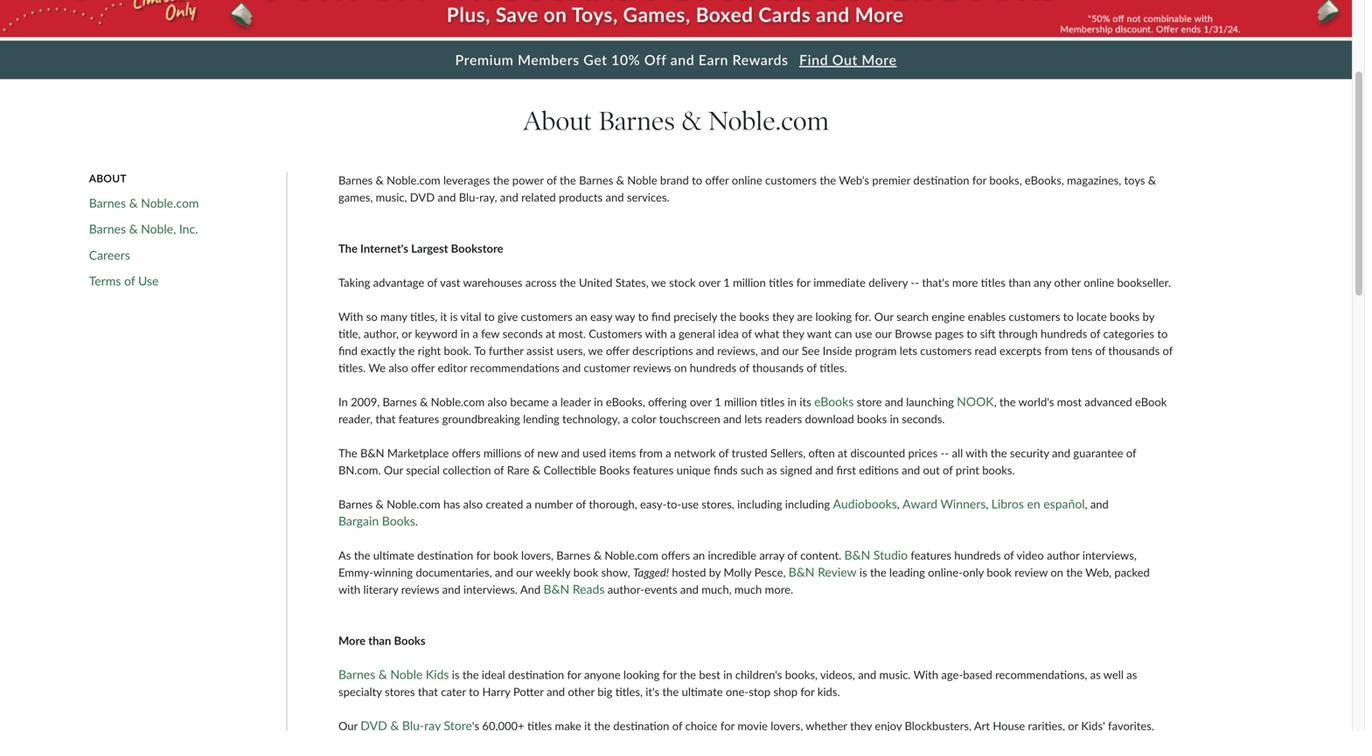 Task type: locate. For each thing, give the bounding box(es) containing it.
1 vertical spatial about
[[89, 172, 127, 184]]

0 vertical spatial that
[[375, 412, 396, 426]]

1 vertical spatial we
[[588, 343, 603, 357]]

1 horizontal spatial find
[[651, 309, 671, 323]]

tagged! hosted by molly pesce, b&n review
[[633, 564, 857, 579]]

books.
[[982, 463, 1015, 477]]

1 vertical spatial books
[[382, 513, 415, 528]]

the internet's largest bookstore
[[338, 241, 503, 255]]

destination inside is the ideal destination for anyone looking for the best in children's books, videos, and music. with age-based recommendations, as well as specialty stores that cater to harry potter and other big titles, it's the ultimate one-stop shop for kids.
[[508, 667, 564, 681]]

at inside the b&n marketplace offers millions of new and used items from a network of trusted sellers, often at discounted prices -- all with the security and guarantee of bn.com. our special collection of rare & collectible books features unique finds such as signed and first editions and out of print books.
[[838, 446, 848, 460]]

and down general
[[696, 343, 714, 357]]

through
[[998, 326, 1038, 340]]

1 vertical spatial the
[[338, 446, 357, 460]]

0 horizontal spatial other
[[568, 685, 595, 699]]

titles, inside with so many titles, it is vital to give customers an easy way to find precisely the books they are looking for. our search engine enables customers to locate books by title, author, or keyword in a few seconds at most. customers with a general idea of what they want can use our browse pages to sift through hundreds of categories to find exactly the right book. to further assist users, we offer descriptions and reviews, and our see inside program lets customers read excerpts from tens of thousands of titles. we also offer editor recommendations and customer reviews on hundreds of thousands of titles.
[[410, 309, 437, 323]]

1 horizontal spatial titles.
[[820, 361, 847, 375]]

thousands down what
[[752, 361, 804, 375]]

and right español
[[1090, 497, 1109, 511]]

specialty
[[338, 685, 382, 699]]

1 vertical spatial lets
[[745, 412, 762, 426]]

barnes
[[599, 105, 675, 137], [338, 173, 373, 187], [579, 173, 613, 187], [89, 195, 126, 210], [89, 221, 126, 236], [383, 395, 417, 409], [338, 497, 373, 511], [556, 548, 591, 562], [338, 667, 375, 681]]

and inside the b&n reads author-events and much, much more.
[[680, 582, 699, 596]]

destination inside the barnes & noble.com leverages the power of the barnes & noble brand to offer online customers the web's premier destination for books, ebooks, magazines, toys & games, music, dvd and blu-ray, and related products and services.
[[913, 173, 969, 187]]

a left the network
[[666, 446, 671, 460]]

largest
[[411, 241, 448, 255]]

book inside the is the leading online-only book review on the web, packed with literary reviews and interviews. and
[[987, 565, 1012, 579]]

0 horizontal spatial that
[[375, 412, 396, 426]]

that down kids
[[418, 685, 438, 699]]

1 vertical spatial that
[[418, 685, 438, 699]]

& inside barnes & noble.com has also created a number of thorough, easy-to-use stores, including including audiobooks , award winners , libros en español , and bargain books .
[[376, 497, 384, 511]]

destination for b&n
[[417, 548, 473, 562]]

with inside the is the leading online-only book review on the web, packed with literary reviews and interviews. and
[[338, 582, 360, 596]]

excerpts
[[1000, 343, 1042, 357]]

1 vertical spatial also
[[488, 395, 507, 409]]

0 vertical spatial noble
[[627, 173, 657, 187]]

general
[[679, 326, 715, 340]]

other inside is the ideal destination for anyone looking for the best in children's books, videos, and music. with age-based recommendations, as well as specialty stores that cater to harry potter and other big titles, it's the ultimate one-stop shop for kids.
[[568, 685, 595, 699]]

to right categories
[[1157, 326, 1168, 340]]

as right the such
[[767, 463, 777, 477]]

is inside is the ideal destination for anyone looking for the best in children's books, videos, and music. with age-based recommendations, as well as specialty stores that cater to harry potter and other big titles, it's the ultimate one-stop shop for kids.
[[452, 667, 460, 681]]

1 vertical spatial use
[[681, 497, 699, 511]]

2 horizontal spatial with
[[966, 446, 988, 460]]

0 vertical spatial than
[[1008, 275, 1031, 289]]

customers left the web's
[[765, 173, 817, 187]]

magazines,
[[1067, 173, 1121, 187]]

2 vertical spatial our
[[516, 565, 533, 579]]

internet's
[[360, 241, 408, 255]]

1 vertical spatial reviews
[[401, 582, 439, 596]]

0 vertical spatial with
[[338, 309, 363, 323]]

barnes up the 'products'
[[579, 173, 613, 187]]

titles, left it's
[[615, 685, 643, 699]]

by up much,
[[709, 565, 721, 579]]

an inside as the ultimate destination for book lovers, barnes & noble.com offers an incredible array of content. b&n studio
[[693, 548, 705, 562]]

0 vertical spatial other
[[1054, 275, 1081, 289]]

the left "world's"
[[999, 395, 1016, 409]]

0 vertical spatial features
[[399, 412, 439, 426]]

0 vertical spatial offers
[[452, 446, 481, 460]]

1 vertical spatial is
[[860, 565, 867, 579]]

is the leading online-only book review on the web, packed with literary reviews and interviews. and
[[338, 565, 1150, 596]]

books right bargain
[[382, 513, 415, 528]]

hundreds
[[1041, 326, 1087, 340], [690, 361, 736, 375], [954, 548, 1001, 562]]

2 horizontal spatial destination
[[913, 173, 969, 187]]

1 vertical spatial other
[[568, 685, 595, 699]]

2 vertical spatial offer
[[411, 361, 435, 375]]

the inside the b&n marketplace offers millions of new and used items from a network of trusted sellers, often at discounted prices -- all with the security and guarantee of bn.com. our special collection of rare & collectible books features unique finds such as signed and first editions and out of print books.
[[991, 446, 1007, 460]]

0 horizontal spatial with
[[338, 582, 360, 596]]

books,
[[989, 173, 1022, 187], [785, 667, 818, 681]]

other
[[1054, 275, 1081, 289], [568, 685, 595, 699]]

games,
[[338, 190, 373, 204]]

destination up 'potter'
[[508, 667, 564, 681]]

0 horizontal spatial on
[[674, 361, 687, 375]]

looking up 'can'
[[816, 309, 852, 323]]

the for the internet's largest bookstore
[[338, 241, 358, 255]]

a
[[473, 326, 478, 340], [670, 326, 676, 340], [552, 395, 558, 409], [623, 412, 629, 426], [666, 446, 671, 460], [526, 497, 532, 511]]

and up interviews.
[[495, 565, 513, 579]]

& inside in 2009, barnes & noble.com also became a leader in ebooks, offering over 1 million titles in its ebooks store and launching nook
[[420, 395, 428, 409]]

0 vertical spatial looking
[[816, 309, 852, 323]]

customers up through
[[1009, 309, 1060, 323]]

well
[[1103, 667, 1124, 681]]

0 vertical spatial reviews
[[633, 361, 671, 375]]

ebook
[[1135, 395, 1167, 409]]

0 horizontal spatial online
[[732, 173, 762, 187]]

also inside with so many titles, it is vital to give customers an easy way to find precisely the books they are looking for. our search engine enables customers to locate books by title, author, or keyword in a few seconds at most. customers with a general idea of what they want can use our browse pages to sift through hundreds of categories to find exactly the right book. to further assist users, we offer descriptions and reviews, and our see inside program lets customers read excerpts from tens of thousands of titles. we also offer editor recommendations and customer reviews on hundreds of thousands of titles.
[[389, 361, 408, 375]]

use inside barnes & noble.com has also created a number of thorough, easy-to-use stores, including including audiobooks , award winners , libros en español , and bargain books .
[[681, 497, 699, 511]]

about barnes & noble.com
[[523, 105, 829, 137]]

b&n inside the b&n marketplace offers millions of new and used items from a network of trusted sellers, often at discounted prices -- all with the security and guarantee of bn.com. our special collection of rare & collectible books features unique finds such as signed and first editions and out of print books.
[[360, 446, 384, 460]]

2 horizontal spatial as
[[1127, 667, 1137, 681]]

also right we
[[389, 361, 408, 375]]

1 horizontal spatial reviews
[[633, 361, 671, 375]]

a inside , the world's most advanced ebook reader, that features groundbreaking lending technology, a color touchscreen and lets readers download books in seconds.
[[623, 412, 629, 426]]

0 horizontal spatial features
[[399, 412, 439, 426]]

2 vertical spatial hundreds
[[954, 548, 1001, 562]]

books
[[599, 463, 630, 477], [382, 513, 415, 528], [394, 633, 426, 647]]

0 horizontal spatial at
[[546, 326, 555, 340]]

1 vertical spatial with
[[914, 667, 938, 681]]

much,
[[702, 582, 732, 596]]

1 vertical spatial thousands
[[752, 361, 804, 375]]

barnes up the games,
[[338, 173, 373, 187]]

0 vertical spatial books,
[[989, 173, 1022, 187]]

a inside barnes & noble.com has also created a number of thorough, easy-to-use stores, including including audiobooks , award winners , libros en español , and bargain books .
[[526, 497, 532, 511]]

1 vertical spatial with
[[966, 446, 988, 460]]

by inside with so many titles, it is vital to give customers an easy way to find precisely the books they are looking for. our search engine enables customers to locate books by title, author, or keyword in a few seconds at most. customers with a general idea of what they want can use our browse pages to sift through hundreds of categories to find exactly the right book. to further assist users, we offer descriptions and reviews, and our see inside program lets customers read excerpts from tens of thousands of titles. we also offer editor recommendations and customer reviews on hundreds of thousands of titles.
[[1143, 309, 1154, 323]]

barnes inside barnes & noble.com has also created a number of thorough, easy-to-use stores, including including audiobooks , award winners , libros en español , and bargain books .
[[338, 497, 373, 511]]

1 horizontal spatial thousands
[[1108, 343, 1160, 357]]

&
[[682, 105, 702, 137], [376, 173, 384, 187], [616, 173, 624, 187], [1148, 173, 1156, 187], [129, 195, 138, 210], [129, 221, 138, 236], [420, 395, 428, 409], [532, 463, 541, 477], [376, 497, 384, 511], [594, 548, 602, 562], [378, 667, 387, 681]]

the
[[338, 241, 358, 255], [338, 446, 357, 460]]

and right store
[[885, 395, 903, 409]]

destination inside as the ultimate destination for book lovers, barnes & noble.com offers an incredible array of content. b&n studio
[[417, 548, 473, 562]]

titles. down inside
[[820, 361, 847, 375]]

from left tens
[[1045, 343, 1068, 357]]

to inside is the ideal destination for anyone looking for the best in children's books, videos, and music. with age-based recommendations, as well as specialty stores that cater to harry potter and other big titles, it's the ultimate one-stop shop for kids.
[[469, 685, 479, 699]]

titles, left the it
[[410, 309, 437, 323]]

1 vertical spatial offer
[[606, 343, 630, 357]]

titles. left we
[[338, 361, 366, 375]]

0 vertical spatial offer
[[705, 173, 729, 187]]

audiobooks
[[833, 496, 897, 511]]

other left big
[[568, 685, 595, 699]]

1 horizontal spatial hundreds
[[954, 548, 1001, 562]]

1 vertical spatial 1
[[715, 395, 721, 409]]

2 horizontal spatial book
[[987, 565, 1012, 579]]

0 vertical spatial hundreds
[[1041, 326, 1087, 340]]

keyword
[[415, 326, 458, 340]]

thousands down categories
[[1108, 343, 1160, 357]]

and down what
[[761, 343, 779, 357]]

to
[[692, 173, 702, 187], [484, 309, 495, 323], [638, 309, 649, 323], [1063, 309, 1074, 323], [967, 326, 977, 340], [1157, 326, 1168, 340], [469, 685, 479, 699]]

use
[[138, 273, 159, 288]]

0 vertical spatial over
[[699, 275, 721, 289]]

immediate
[[813, 275, 866, 289]]

destination up the documentaries,
[[417, 548, 473, 562]]

libros en español link
[[991, 496, 1085, 511]]

about down members
[[523, 105, 592, 137]]

book right "only"
[[987, 565, 1012, 579]]

0 vertical spatial by
[[1143, 309, 1154, 323]]

for
[[972, 173, 986, 187], [796, 275, 811, 289], [476, 548, 490, 562], [567, 667, 581, 681], [663, 667, 677, 681], [800, 685, 815, 699]]

noble.com down rewards
[[708, 105, 829, 137]]

, left "world's"
[[994, 395, 997, 409]]

used
[[583, 446, 606, 460]]

1 right stock
[[723, 275, 730, 289]]

& down right
[[420, 395, 428, 409]]

features inside , the world's most advanced ebook reader, that features groundbreaking lending technology, a color touchscreen and lets readers download books in seconds.
[[399, 412, 439, 426]]

0 vertical spatial we
[[651, 275, 666, 289]]

lets
[[900, 343, 917, 357], [745, 412, 762, 426]]

offer right brand
[[705, 173, 729, 187]]

of inside barnes & noble.com has also created a number of thorough, easy-to-use stores, including including audiobooks , award winners , libros en español , and bargain books .
[[576, 497, 586, 511]]

of right number
[[576, 497, 586, 511]]

that down 2009,
[[375, 412, 396, 426]]

including down signed
[[785, 497, 830, 511]]

users,
[[557, 343, 585, 357]]

barnes up bargain
[[338, 497, 373, 511]]

the inside the b&n marketplace offers millions of new and used items from a network of trusted sellers, often at discounted prices -- all with the security and guarantee of bn.com. our special collection of rare & collectible books features unique finds such as signed and first editions and out of print books.
[[338, 446, 357, 460]]

1 horizontal spatial books
[[857, 412, 887, 426]]

1 vertical spatial books,
[[785, 667, 818, 681]]

that's
[[922, 275, 949, 289]]

barnes up weekly
[[556, 548, 591, 562]]

terms of use link
[[89, 273, 159, 289]]

our inside with so many titles, it is vital to give customers an easy way to find precisely the books they are looking for. our search engine enables customers to locate books by title, author, or keyword in a few seconds at most. customers with a general idea of what they want can use our browse pages to sift through hundreds of categories to find exactly the right book. to further assist users, we offer descriptions and reviews, and our see inside program lets customers read excerpts from tens of thousands of titles. we also offer editor recommendations and customer reviews on hundreds of thousands of titles.
[[874, 309, 894, 323]]

finds
[[714, 463, 738, 477]]

one-
[[726, 685, 749, 699]]

customers down pages
[[920, 343, 972, 357]]

most.
[[558, 326, 586, 340]]

most
[[1057, 395, 1082, 409]]

descriptions
[[632, 343, 693, 357]]

is right the it
[[450, 309, 458, 323]]

1 vertical spatial they
[[782, 326, 804, 340]]

and
[[670, 51, 695, 68], [438, 190, 456, 204], [500, 190, 518, 204], [606, 190, 624, 204], [696, 343, 714, 357], [761, 343, 779, 357], [562, 361, 581, 375], [885, 395, 903, 409], [723, 412, 742, 426], [561, 446, 580, 460], [1052, 446, 1070, 460], [815, 463, 834, 477], [902, 463, 920, 477], [1090, 497, 1109, 511], [495, 565, 513, 579], [442, 582, 461, 596], [680, 582, 699, 596], [858, 667, 876, 681], [547, 685, 565, 699]]

we up the customer
[[588, 343, 603, 357]]

& left brand
[[616, 173, 624, 187]]

more than books
[[338, 633, 426, 647]]

book.
[[444, 343, 472, 357]]

features up online-
[[911, 548, 951, 562]]

books down items
[[599, 463, 630, 477]]

customers inside the barnes & noble.com leverages the power of the barnes & noble brand to offer online customers the web's premier destination for books, ebooks, magazines, toys & games, music, dvd and blu-ray, and related products and services.
[[765, 173, 817, 187]]

1 vertical spatial million
[[724, 395, 757, 409]]

is inside with so many titles, it is vital to give customers an easy way to find precisely the books they are looking for. our search engine enables customers to locate books by title, author, or keyword in a few seconds at most. customers with a general idea of what they want can use our browse pages to sift through hundreds of categories to find exactly the right book. to further assist users, we offer descriptions and reviews, and our see inside program lets customers read excerpts from tens of thousands of titles. we also offer editor recommendations and customer reviews on hundreds of thousands of titles.
[[450, 309, 458, 323]]

as inside the b&n marketplace offers millions of new and used items from a network of trusted sellers, often at discounted prices -- all with the security and guarantee of bn.com. our special collection of rare & collectible books features unique finds such as signed and first editions and out of print books.
[[767, 463, 777, 477]]

1 vertical spatial from
[[639, 446, 663, 460]]

book
[[493, 548, 518, 562], [573, 565, 598, 579], [987, 565, 1012, 579]]

customer
[[584, 361, 630, 375]]

offers up hosted
[[661, 548, 690, 562]]

is up "cater"
[[452, 667, 460, 681]]

book inside the features hundreds of video author interviews, emmy-winning documentaries, and our weekly book show,
[[573, 565, 598, 579]]

our left see
[[782, 343, 799, 357]]

0 horizontal spatial our
[[384, 463, 403, 477]]

1 horizontal spatial titles,
[[615, 685, 643, 699]]

with down emmy-
[[338, 582, 360, 596]]

& inside the b&n marketplace offers millions of new and used items from a network of trusted sellers, often at discounted prices -- all with the security and guarantee of bn.com. our special collection of rare & collectible books features unique finds such as signed and first editions and out of print books.
[[532, 463, 541, 477]]

emmy-
[[338, 565, 373, 579]]

en
[[1027, 496, 1040, 511]]

our right 'for.' on the top right of page
[[874, 309, 894, 323]]

with up the "descriptions"
[[645, 326, 667, 340]]

by inside tagged! hosted by molly pesce, b&n review
[[709, 565, 721, 579]]

offer inside the barnes & noble.com leverages the power of the barnes & noble brand to offer online customers the web's premier destination for books, ebooks, magazines, toys & games, music, dvd and blu-ray, and related products and services.
[[705, 173, 729, 187]]

is for reviews
[[860, 565, 867, 579]]

also inside barnes & noble.com has also created a number of thorough, easy-to-use stores, including including audiobooks , award winners , libros en español , and bargain books .
[[463, 497, 483, 511]]

1 vertical spatial ultimate
[[682, 685, 723, 699]]

recommendations
[[470, 361, 560, 375]]

barnes inside in 2009, barnes & noble.com also became a leader in ebooks, offering over 1 million titles in its ebooks store and launching nook
[[383, 395, 417, 409]]

0 horizontal spatial by
[[709, 565, 721, 579]]

0 horizontal spatial offers
[[452, 446, 481, 460]]

1 vertical spatial our
[[384, 463, 403, 477]]

the left the best
[[680, 667, 696, 681]]

1 vertical spatial destination
[[417, 548, 473, 562]]

much
[[735, 582, 762, 596]]

including
[[737, 497, 782, 511], [785, 497, 830, 511]]

on inside with so many titles, it is vital to give customers an easy way to find precisely the books they are looking for. our search engine enables customers to locate books by title, author, or keyword in a few seconds at most. customers with a general idea of what they want can use our browse pages to sift through hundreds of categories to find exactly the right book. to further assist users, we offer descriptions and reviews, and our see inside program lets customers read excerpts from tens of thousands of titles. we also offer editor recommendations and customer reviews on hundreds of thousands of titles.
[[674, 361, 687, 375]]

and left the services.
[[606, 190, 624, 204]]

sift
[[980, 326, 996, 340]]

we
[[651, 275, 666, 289], [588, 343, 603, 357]]

1 vertical spatial on
[[1051, 565, 1063, 579]]

find down title,
[[338, 343, 358, 357]]

seconds.
[[902, 412, 945, 426]]

1 horizontal spatial at
[[838, 446, 848, 460]]

over inside in 2009, barnes & noble.com also became a leader in ebooks, offering over 1 million titles in its ebooks store and launching nook
[[690, 395, 712, 409]]

barnes & noble.com has also created a number of thorough, easy-to-use stores, including including audiobooks , award winners , libros en español , and bargain books .
[[338, 496, 1109, 528]]

2 including from the left
[[785, 497, 830, 511]]

offer
[[705, 173, 729, 187], [606, 343, 630, 357], [411, 361, 435, 375]]

titles up readers at the right bottom of page
[[760, 395, 785, 409]]

1 vertical spatial looking
[[623, 667, 660, 681]]

features inside the features hundreds of video author interviews, emmy-winning documentaries, and our weekly book show,
[[911, 548, 951, 562]]

than
[[1008, 275, 1031, 289], [368, 633, 391, 647]]

with inside is the ideal destination for anyone looking for the best in children's books, videos, and music. with age-based recommendations, as well as specialty stores that cater to harry potter and other big titles, it's the ultimate one-stop shop for kids.
[[914, 667, 938, 681]]

also right has
[[463, 497, 483, 511]]

1 vertical spatial our
[[782, 343, 799, 357]]

a left color
[[623, 412, 629, 426]]

0 horizontal spatial ebooks,
[[606, 395, 645, 409]]

across
[[525, 275, 557, 289]]

ebooks, inside the barnes & noble.com leverages the power of the barnes & noble brand to offer online customers the web's premier destination for books, ebooks, magazines, toys & games, music, dvd and blu-ray, and related products and services.
[[1025, 173, 1064, 187]]

hundreds inside the features hundreds of video author interviews, emmy-winning documentaries, and our weekly book show,
[[954, 548, 1001, 562]]

about for about barnes & noble.com
[[523, 105, 592, 137]]

the right it's
[[662, 685, 679, 699]]

they left are at the right top
[[772, 309, 794, 323]]

books inside , the world's most advanced ebook reader, that features groundbreaking lending technology, a color touchscreen and lets readers download books in seconds.
[[857, 412, 887, 426]]

barnes & noble, inc. link
[[89, 221, 198, 237]]

items
[[609, 446, 636, 460]]

looking inside is the ideal destination for anyone looking for the best in children's books, videos, and music. with age-based recommendations, as well as specialty stores that cater to harry potter and other big titles, it's the ultimate one-stop shop for kids.
[[623, 667, 660, 681]]

1 horizontal spatial from
[[1045, 343, 1068, 357]]

2 vertical spatial also
[[463, 497, 483, 511]]

1 vertical spatial more
[[338, 633, 366, 647]]

in right the best
[[723, 667, 732, 681]]

& up brand
[[682, 105, 702, 137]]

2 titles. from the left
[[820, 361, 847, 375]]

they down are at the right top
[[782, 326, 804, 340]]

1 horizontal spatial also
[[463, 497, 483, 511]]

and down the documentaries,
[[442, 582, 461, 596]]

1 vertical spatial hundreds
[[690, 361, 736, 375]]

offer down customers
[[606, 343, 630, 357]]

book up reads
[[573, 565, 598, 579]]

about up barnes & noble.com
[[89, 172, 127, 184]]

the up bn.com.
[[338, 446, 357, 460]]

also
[[389, 361, 408, 375], [488, 395, 507, 409], [463, 497, 483, 511]]

in inside with so many titles, it is vital to give customers an easy way to find precisely the books they are looking for. our search engine enables customers to locate books by title, author, or keyword in a few seconds at most. customers with a general idea of what they want can use our browse pages to sift through hundreds of categories to find exactly the right book. to further assist users, we offer descriptions and reviews, and our see inside program lets customers read excerpts from tens of thousands of titles. we also offer editor recommendations and customer reviews on hundreds of thousands of titles.
[[461, 326, 470, 340]]

1 vertical spatial online
[[1084, 275, 1114, 289]]

1 vertical spatial offers
[[661, 548, 690, 562]]

and inside in 2009, barnes & noble.com also became a leader in ebooks, offering over 1 million titles in its ebooks store and launching nook
[[885, 395, 903, 409]]

0 horizontal spatial noble
[[390, 667, 423, 681]]

music,
[[376, 190, 407, 204]]

1 the from the top
[[338, 241, 358, 255]]

nook
[[957, 394, 994, 409]]

1 horizontal spatial our
[[874, 309, 894, 323]]

such
[[741, 463, 764, 477]]

weekly
[[536, 565, 570, 579]]

offers inside the b&n marketplace offers millions of new and used items from a network of trusted sellers, often at discounted prices -- all with the security and guarantee of bn.com. our special collection of rare & collectible books features unique finds such as signed and first editions and out of print books.
[[452, 446, 481, 460]]

is inside the is the leading online-only book review on the web, packed with literary reviews and interviews. and
[[860, 565, 867, 579]]

noble.com up show,
[[605, 548, 658, 562]]

sellers,
[[770, 446, 806, 460]]

that inside is the ideal destination for anyone looking for the best in children's books, videos, and music. with age-based recommendations, as well as specialty stores that cater to harry potter and other big titles, it's the ultimate one-stop shop for kids.
[[418, 685, 438, 699]]

0 horizontal spatial an
[[575, 309, 587, 323]]

0 vertical spatial more
[[862, 51, 897, 68]]

barnes right 2009,
[[383, 395, 417, 409]]

ultimate down the best
[[682, 685, 723, 699]]

of
[[547, 173, 557, 187], [124, 273, 135, 288], [427, 275, 437, 289], [742, 326, 752, 340], [1090, 326, 1100, 340], [1095, 343, 1105, 357], [1163, 343, 1173, 357], [739, 361, 749, 375], [807, 361, 817, 375], [524, 446, 534, 460], [719, 446, 729, 460], [1126, 446, 1136, 460], [494, 463, 504, 477], [943, 463, 953, 477], [576, 497, 586, 511], [787, 548, 797, 562], [1004, 548, 1014, 562]]

1 inside in 2009, barnes & noble.com also became a leader in ebooks, offering over 1 million titles in its ebooks store and launching nook
[[715, 395, 721, 409]]

lets inside , the world's most advanced ebook reader, that features groundbreaking lending technology, a color touchscreen and lets readers download books in seconds.
[[745, 412, 762, 426]]

& left noble, at top
[[129, 221, 138, 236]]

an
[[575, 309, 587, 323], [693, 548, 705, 562]]

first
[[836, 463, 856, 477]]

1 horizontal spatial with
[[645, 326, 667, 340]]

titles inside in 2009, barnes & noble.com also became a leader in ebooks, offering over 1 million titles in its ebooks store and launching nook
[[760, 395, 785, 409]]

1 vertical spatial features
[[633, 463, 674, 477]]

looking
[[816, 309, 852, 323], [623, 667, 660, 681]]

features up easy-
[[633, 463, 674, 477]]

0 vertical spatial our
[[875, 326, 892, 340]]

ebooks, inside in 2009, barnes & noble.com also became a leader in ebooks, offering over 1 million titles in its ebooks store and launching nook
[[606, 395, 645, 409]]

and inside the features hundreds of video author interviews, emmy-winning documentaries, and our weekly book show,
[[495, 565, 513, 579]]

leading
[[889, 565, 925, 579]]

limited time only! 50% off thousands of hardcover books. plus, save on toys, boxed cards and more. shop all deals image
[[0, 0, 1352, 37]]

can
[[835, 326, 852, 340]]

they
[[772, 309, 794, 323], [782, 326, 804, 340]]

0 vertical spatial ebooks,
[[1025, 173, 1064, 187]]

leverages
[[443, 173, 490, 187]]

to right brand
[[692, 173, 702, 187]]

0 vertical spatial destination
[[913, 173, 969, 187]]

and up 'trusted'
[[723, 412, 742, 426]]

of inside as the ultimate destination for book lovers, barnes & noble.com offers an incredible array of content. b&n studio
[[787, 548, 797, 562]]

locate
[[1077, 309, 1107, 323]]

of down millions in the bottom left of the page
[[494, 463, 504, 477]]

find up the "descriptions"
[[651, 309, 671, 323]]

our inside the b&n marketplace offers millions of new and used items from a network of trusted sellers, often at discounted prices -- all with the security and guarantee of bn.com. our special collection of rare & collectible books features unique finds such as signed and first editions and out of print books.
[[384, 463, 403, 477]]

reviews down the "descriptions"
[[633, 361, 671, 375]]

millions
[[484, 446, 521, 460]]

out
[[923, 463, 940, 477]]

world's
[[1019, 395, 1054, 409]]

0 vertical spatial about
[[523, 105, 592, 137]]

0 horizontal spatial offer
[[411, 361, 435, 375]]

audiobooks link
[[833, 496, 897, 511]]

color
[[631, 412, 656, 426]]

0 vertical spatial at
[[546, 326, 555, 340]]

0 horizontal spatial reviews
[[401, 582, 439, 596]]

on down author
[[1051, 565, 1063, 579]]

1 vertical spatial ebooks,
[[606, 395, 645, 409]]

in
[[338, 395, 348, 409]]

prices
[[908, 446, 938, 460]]

offers up collection
[[452, 446, 481, 460]]

book left lovers,
[[493, 548, 518, 562]]

titles right more
[[981, 275, 1006, 289]]

1 horizontal spatial books,
[[989, 173, 1022, 187]]

right
[[418, 343, 441, 357]]

0 vertical spatial use
[[855, 326, 872, 340]]

0 horizontal spatial books
[[739, 309, 769, 323]]

books inside barnes & noble.com has also created a number of thorough, easy-to-use stores, including including audiobooks , award winners , libros en español , and bargain books .
[[382, 513, 415, 528]]

2 the from the top
[[338, 446, 357, 460]]

1 vertical spatial at
[[838, 446, 848, 460]]

author
[[1047, 548, 1080, 562]]

lets left readers at the right bottom of page
[[745, 412, 762, 426]]

0 vertical spatial an
[[575, 309, 587, 323]]

stores,
[[702, 497, 734, 511]]

book inside as the ultimate destination for book lovers, barnes & noble.com offers an incredible array of content. b&n studio
[[493, 548, 518, 562]]

1 horizontal spatial features
[[633, 463, 674, 477]]



Task type: vqa. For each thing, say whether or not it's contained in the screenshot.
CAN
yes



Task type: describe. For each thing, give the bounding box(es) containing it.
2 horizontal spatial books
[[1110, 309, 1140, 323]]

leader
[[560, 395, 591, 409]]

in left its on the right bottom of the page
[[788, 395, 797, 409]]

online-
[[928, 565, 963, 579]]

and up collectible
[[561, 446, 580, 460]]

and right security
[[1052, 446, 1070, 460]]

of down reviews,
[[739, 361, 749, 375]]

& up barnes & noble, inc.
[[129, 195, 138, 210]]

potter
[[513, 685, 544, 699]]

bargain
[[338, 513, 379, 528]]

& inside as the ultimate destination for book lovers, barnes & noble.com offers an incredible array of content. b&n studio
[[594, 548, 602, 562]]

book for and
[[987, 565, 1012, 579]]

noble inside the barnes & noble.com leverages the power of the barnes & noble brand to offer online customers the web's premier destination for books, ebooks, magazines, toys & games, music, dvd and blu-ray, and related products and services.
[[627, 173, 657, 187]]

barnes & noble.com leverages the power of the barnes & noble brand to offer online customers the web's premier destination for books, ebooks, magazines, toys & games, music, dvd and blu-ray, and related products and services.
[[338, 173, 1156, 204]]

barnes inside as the ultimate destination for book lovers, barnes & noble.com offers an incredible array of content. b&n studio
[[556, 548, 591, 562]]

became
[[510, 395, 549, 409]]

1 horizontal spatial as
[[1090, 667, 1101, 681]]

winners
[[940, 496, 986, 511]]

titles up what
[[769, 275, 794, 289]]

terms of use
[[89, 273, 159, 288]]

customers up seconds
[[521, 309, 572, 323]]

with inside the b&n marketplace offers millions of new and used items from a network of trusted sellers, often at discounted prices -- all with the security and guarantee of bn.com. our special collection of rare & collectible books features unique finds such as signed and first editions and out of print books.
[[966, 446, 988, 460]]

warehouses
[[463, 275, 522, 289]]

videos,
[[820, 667, 855, 681]]

array
[[759, 548, 784, 562]]

books, inside is the ideal destination for anyone looking for the best in children's books, videos, and music. with age-based recommendations, as well as specialty stores that cater to harry potter and other big titles, it's the ultimate one-stop shop for kids.
[[785, 667, 818, 681]]

toys
[[1124, 173, 1145, 187]]

to-
[[667, 497, 681, 511]]

seconds
[[502, 326, 543, 340]]

libros
[[991, 496, 1024, 511]]

lending
[[523, 412, 559, 426]]

that inside , the world's most advanced ebook reader, that features groundbreaking lending technology, a color touchscreen and lets readers download books in seconds.
[[375, 412, 396, 426]]

the left ideal
[[462, 667, 479, 681]]

of down locate
[[1090, 326, 1100, 340]]

earn
[[699, 51, 728, 68]]

looking inside with so many titles, it is vital to give customers an easy way to find precisely the books they are looking for. our search engine enables customers to locate books by title, author, or keyword in a few seconds at most. customers with a general idea of what they want can use our browse pages to sift through hundreds of categories to find exactly the right book. to further assist users, we offer descriptions and reviews, and our see inside program lets customers read excerpts from tens of thousands of titles. we also offer editor recommendations and customer reviews on hundreds of thousands of titles.
[[816, 309, 852, 323]]

discounted
[[850, 446, 905, 460]]

with inside with so many titles, it is vital to give customers an easy way to find precisely the books they are looking for. our search engine enables customers to locate books by title, author, or keyword in a few seconds at most. customers with a general idea of what they want can use our browse pages to sift through hundreds of categories to find exactly the right book. to further assist users, we offer descriptions and reviews, and our see inside program lets customers read excerpts from tens of thousands of titles. we also offer editor recommendations and customer reviews on hundreds of thousands of titles.
[[645, 326, 667, 340]]

and inside the is the leading online-only book review on the web, packed with literary reviews and interviews. and
[[442, 582, 461, 596]]

services.
[[627, 190, 669, 204]]

idea
[[718, 326, 739, 340]]

the up idea
[[720, 309, 737, 323]]

and right 'potter'
[[547, 685, 565, 699]]

reviews inside the is the leading online-only book review on the web, packed with literary reviews and interviews. and
[[401, 582, 439, 596]]

1 horizontal spatial we
[[651, 275, 666, 289]]

advantage
[[373, 275, 424, 289]]

1 horizontal spatial offer
[[606, 343, 630, 357]]

and down users,
[[562, 361, 581, 375]]

books, inside the barnes & noble.com leverages the power of the barnes & noble brand to offer online customers the web's premier destination for books, ebooks, magazines, toys & games, music, dvd and blu-ray, and related products and services.
[[989, 173, 1022, 187]]

of right idea
[[742, 326, 752, 340]]

0 vertical spatial million
[[733, 275, 766, 289]]

1 vertical spatial noble
[[390, 667, 423, 681]]

of right "out"
[[943, 463, 953, 477]]

as the ultimate destination for book lovers, barnes & noble.com offers an incredible array of content. b&n studio
[[338, 547, 908, 562]]

of right tens
[[1095, 343, 1105, 357]]

a inside in 2009, barnes & noble.com also became a leader in ebooks, offering over 1 million titles in its ebooks store and launching nook
[[552, 395, 558, 409]]

0 vertical spatial find
[[651, 309, 671, 323]]

2 horizontal spatial our
[[875, 326, 892, 340]]

b&n down content.
[[789, 564, 815, 579]]

to left the sift
[[967, 326, 977, 340]]

for.
[[855, 309, 871, 323]]

content.
[[800, 548, 841, 562]]

to left locate
[[1063, 309, 1074, 323]]

shop
[[773, 685, 798, 699]]

books inside the b&n marketplace offers millions of new and used items from a network of trusted sellers, often at discounted prices -- all with the security and guarantee of bn.com. our special collection of rare & collectible books features unique finds such as signed and first editions and out of print books.
[[599, 463, 630, 477]]

of inside the features hundreds of video author interviews, emmy-winning documentaries, and our weekly book show,
[[1004, 548, 1014, 562]]

barnes up barnes & noble, inc.
[[89, 195, 126, 210]]

2 horizontal spatial hundreds
[[1041, 326, 1087, 340]]

an inside with so many titles, it is vital to give customers an easy way to find precisely the books they are looking for. our search engine enables customers to locate books by title, author, or keyword in a few seconds at most. customers with a general idea of what they want can use our browse pages to sift through hundreds of categories to find exactly the right book. to further assist users, we offer descriptions and reviews, and our see inside program lets customers read excerpts from tens of thousands of titles. we also offer editor recommendations and customer reviews on hundreds of thousands of titles.
[[575, 309, 587, 323]]

interviews.
[[463, 582, 518, 596]]

further
[[489, 343, 524, 357]]

is for videos,
[[452, 667, 460, 681]]

use inside with so many titles, it is vital to give customers an easy way to find precisely the books they are looking for. our search engine enables customers to locate books by title, author, or keyword in a few seconds at most. customers with a general idea of what they want can use our browse pages to sift through hundreds of categories to find exactly the right book. to further assist users, we offer descriptions and reviews, and our see inside program lets customers read excerpts from tens of thousands of titles. we also offer editor recommendations and customer reviews on hundreds of thousands of titles.
[[855, 326, 872, 340]]

1 vertical spatial than
[[368, 633, 391, 647]]

the for the b&n marketplace offers millions of new and used items from a network of trusted sellers, often at discounted prices -- all with the security and guarantee of bn.com. our special collection of rare & collectible books features unique finds such as signed and first editions and out of print books.
[[338, 446, 357, 460]]

to inside the barnes & noble.com leverages the power of the barnes & noble brand to offer online customers the web's premier destination for books, ebooks, magazines, toys & games, music, dvd and blu-ray, and related products and services.
[[692, 173, 702, 187]]

and right "ray," in the top left of the page
[[500, 190, 518, 204]]

find
[[799, 51, 828, 68]]

recommendations,
[[995, 667, 1087, 681]]

noble.com inside as the ultimate destination for book lovers, barnes & noble.com offers an incredible array of content. b&n studio
[[605, 548, 658, 562]]

and left music.
[[858, 667, 876, 681]]

age-
[[941, 667, 963, 681]]

in up technology,
[[594, 395, 603, 409]]

of up the finds
[[719, 446, 729, 460]]

1 horizontal spatial 1
[[723, 275, 730, 289]]

offers inside as the ultimate destination for book lovers, barnes & noble.com offers an incredible array of content. b&n studio
[[661, 548, 690, 562]]

and left blu-
[[438, 190, 456, 204]]

0 vertical spatial they
[[772, 309, 794, 323]]

inside
[[823, 343, 852, 357]]

about for about
[[89, 172, 127, 184]]

and down often
[[815, 463, 834, 477]]

& right toys
[[1148, 173, 1156, 187]]

to up few
[[484, 309, 495, 323]]

network
[[674, 446, 716, 460]]

b&n up review
[[844, 547, 870, 562]]

download
[[805, 412, 854, 426]]

0 horizontal spatial find
[[338, 343, 358, 357]]

groundbreaking
[[442, 412, 520, 426]]

0 vertical spatial thousands
[[1108, 343, 1160, 357]]

all
[[952, 446, 963, 460]]

ultimate inside is the ideal destination for anyone looking for the best in children's books, videos, and music. with age-based recommendations, as well as specialty stores that cater to harry potter and other big titles, it's the ultimate one-stop shop for kids.
[[682, 685, 723, 699]]

1 horizontal spatial than
[[1008, 275, 1031, 289]]

español
[[1043, 496, 1085, 511]]

winning
[[373, 565, 413, 579]]

search
[[896, 309, 929, 323]]

united
[[579, 275, 613, 289]]

b&n down weekly
[[544, 581, 570, 596]]

1 titles. from the left
[[338, 361, 366, 375]]

the down author
[[1066, 565, 1083, 579]]

the left the web's
[[820, 173, 836, 187]]

from inside with so many titles, it is vital to give customers an easy way to find precisely the books they are looking for. our search engine enables customers to locate books by title, author, or keyword in a few seconds at most. customers with a general idea of what they want can use our browse pages to sift through hundreds of categories to find exactly the right book. to further assist users, we offer descriptions and reviews, and our see inside program lets customers read excerpts from tens of thousands of titles. we also offer editor recommendations and customer reviews on hundreds of thousands of titles.
[[1045, 343, 1068, 357]]

we inside with so many titles, it is vital to give customers an easy way to find precisely the books they are looking for. our search engine enables customers to locate books by title, author, or keyword in a few seconds at most. customers with a general idea of what they want can use our browse pages to sift through hundreds of categories to find exactly the right book. to further assist users, we offer descriptions and reviews, and our see inside program lets customers read excerpts from tens of thousands of titles. we also offer editor recommendations and customer reviews on hundreds of thousands of titles.
[[588, 343, 603, 357]]

of left new
[[524, 446, 534, 460]]

the up "ray," in the top left of the page
[[493, 173, 509, 187]]

10%
[[611, 51, 640, 68]]

vital
[[460, 309, 481, 323]]

title,
[[338, 326, 361, 340]]

often
[[808, 446, 835, 460]]

& up stores
[[378, 667, 387, 681]]

new
[[537, 446, 558, 460]]

barnes up "specialty"
[[338, 667, 375, 681]]

a up the "descriptions"
[[670, 326, 676, 340]]

pages
[[935, 326, 964, 340]]

1 horizontal spatial more
[[862, 51, 897, 68]]

also inside in 2009, barnes & noble.com also became a leader in ebooks, offering over 1 million titles in its ebooks store and launching nook
[[488, 395, 507, 409]]

the down the or on the left top of page
[[398, 343, 415, 357]]

way
[[615, 309, 635, 323]]

and left "out"
[[902, 463, 920, 477]]

of inside the barnes & noble.com leverages the power of the barnes & noble brand to offer online customers the web's premier destination for books, ebooks, magazines, toys & games, music, dvd and blu-ray, and related products and services.
[[547, 173, 557, 187]]

anyone
[[584, 667, 621, 681]]

& up music,
[[376, 173, 384, 187]]

, left libros
[[986, 497, 988, 511]]

of right guarantee at the bottom right of page
[[1126, 446, 1136, 460]]

special
[[406, 463, 440, 477]]

barnes up careers
[[89, 221, 126, 236]]

review
[[1015, 565, 1048, 579]]

inc.
[[179, 221, 198, 236]]

for inside as the ultimate destination for book lovers, barnes & noble.com offers an incredible array of content. b&n studio
[[476, 548, 490, 562]]

, left award
[[897, 497, 900, 511]]

barnes & noble.com
[[89, 195, 199, 210]]

1 including from the left
[[737, 497, 782, 511]]

million inside in 2009, barnes & noble.com also became a leader in ebooks, offering over 1 million titles in its ebooks store and launching nook
[[724, 395, 757, 409]]

of down see
[[807, 361, 817, 375]]

0 horizontal spatial more
[[338, 633, 366, 647]]

destination for with
[[508, 667, 564, 681]]

ray,
[[479, 190, 497, 204]]

give
[[498, 309, 518, 323]]

noble.com up noble, at top
[[141, 195, 199, 210]]

reader,
[[338, 412, 373, 426]]

noble.com inside the barnes & noble.com leverages the power of the barnes & noble brand to offer online customers the web's premier destination for books, ebooks, magazines, toys & games, music, dvd and blu-ray, and related products and services.
[[387, 173, 440, 187]]

, right en
[[1085, 497, 1087, 511]]

for inside the barnes & noble.com leverages the power of the barnes & noble brand to offer online customers the web's premier destination for books, ebooks, magazines, toys & games, music, dvd and blu-ray, and related products and services.
[[972, 173, 986, 187]]

noble.com inside barnes & noble.com has also created a number of thorough, easy-to-use stores, including including audiobooks , award winners , libros en español , and bargain books .
[[387, 497, 440, 511]]

careers
[[89, 247, 130, 262]]

more.
[[765, 582, 793, 596]]

best
[[699, 667, 720, 681]]

the up the 'products'
[[560, 173, 576, 187]]

the inside , the world's most advanced ebook reader, that features groundbreaking lending technology, a color touchscreen and lets readers download books in seconds.
[[999, 395, 1016, 409]]

in inside is the ideal destination for anyone looking for the best in children's books, videos, and music. with age-based recommendations, as well as specialty stores that cater to harry potter and other big titles, it's the ultimate one-stop shop for kids.
[[723, 667, 732, 681]]

ultimate inside as the ultimate destination for book lovers, barnes & noble.com offers an incredible array of content. b&n studio
[[373, 548, 414, 562]]

1 horizontal spatial other
[[1054, 275, 1081, 289]]

our inside the features hundreds of video author interviews, emmy-winning documentaries, and our weekly book show,
[[516, 565, 533, 579]]

and inside , the world's most advanced ebook reader, that features groundbreaking lending technology, a color touchscreen and lets readers download books in seconds.
[[723, 412, 742, 426]]

members
[[518, 51, 579, 68]]

features inside the b&n marketplace offers millions of new and used items from a network of trusted sellers, often at discounted prices -- all with the security and guarantee of bn.com. our special collection of rare & collectible books features unique finds such as signed and first editions and out of print books.
[[633, 463, 674, 477]]

brand
[[660, 173, 689, 187]]

pesce,
[[754, 565, 786, 579]]

engine
[[932, 309, 965, 323]]

nook link
[[957, 394, 994, 409]]

of left vast
[[427, 275, 437, 289]]

to
[[474, 343, 486, 357]]

and inside barnes & noble.com has also created a number of thorough, easy-to-use stores, including including audiobooks , award winners , libros en español , and bargain books .
[[1090, 497, 1109, 511]]

with inside with so many titles, it is vital to give customers an easy way to find precisely the books they are looking for. our search engine enables customers to locate books by title, author, or keyword in a few seconds at most. customers with a general idea of what they want can use our browse pages to sift through hundreds of categories to find exactly the right book. to further assist users, we offer descriptions and reviews, and our see inside program lets customers read excerpts from tens of thousands of titles. we also offer editor recommendations and customer reviews on hundreds of thousands of titles.
[[338, 309, 363, 323]]

0 horizontal spatial hundreds
[[690, 361, 736, 375]]

trusted
[[732, 446, 768, 460]]

has
[[443, 497, 460, 511]]

to right the way
[[638, 309, 649, 323]]

the inside as the ultimate destination for book lovers, barnes & noble.com offers an incredible array of content. b&n studio
[[354, 548, 370, 562]]

at inside with so many titles, it is vital to give customers an easy way to find precisely the books they are looking for. our search engine enables customers to locate books by title, author, or keyword in a few seconds at most. customers with a general idea of what they want can use our browse pages to sift through hundreds of categories to find exactly the right book. to further assist users, we offer descriptions and reviews, and our see inside program lets customers read excerpts from tens of thousands of titles. we also offer editor recommendations and customer reviews on hundreds of thousands of titles.
[[546, 326, 555, 340]]

0 horizontal spatial thousands
[[752, 361, 804, 375]]

the right across
[[560, 275, 576, 289]]

, inside , the world's most advanced ebook reader, that features groundbreaking lending technology, a color touchscreen and lets readers download books in seconds.
[[994, 395, 997, 409]]

of up 'ebook'
[[1163, 343, 1173, 357]]

get
[[583, 51, 607, 68]]

2 vertical spatial books
[[394, 633, 426, 647]]

of left use
[[124, 273, 135, 288]]

book for b&n
[[493, 548, 518, 562]]

online inside the barnes & noble.com leverages the power of the barnes & noble brand to offer online customers the web's premier destination for books, ebooks, magazines, toys & games, music, dvd and blu-ray, and related products and services.
[[732, 173, 762, 187]]

a inside the b&n marketplace offers millions of new and used items from a network of trusted sellers, often at discounted prices -- all with the security and guarantee of bn.com. our special collection of rare & collectible books features unique finds such as signed and first editions and out of print books.
[[666, 446, 671, 460]]

barnes down 10%
[[599, 105, 675, 137]]

it's
[[646, 685, 660, 699]]

print
[[956, 463, 979, 477]]

barnes & noble kids link
[[338, 667, 449, 681]]

tens
[[1071, 343, 1092, 357]]

1 horizontal spatial online
[[1084, 275, 1114, 289]]

on inside the is the leading online-only book review on the web, packed with literary reviews and interviews. and
[[1051, 565, 1063, 579]]

lets inside with so many titles, it is vital to give customers an easy way to find precisely the books they are looking for. our search engine enables customers to locate books by title, author, or keyword in a few seconds at most. customers with a general idea of what they want can use our browse pages to sift through hundreds of categories to find exactly the right book. to further assist users, we offer descriptions and reviews, and our see inside program lets customers read excerpts from tens of thousands of titles. we also offer editor recommendations and customer reviews on hundreds of thousands of titles.
[[900, 343, 917, 357]]

in inside , the world's most advanced ebook reader, that features groundbreaking lending technology, a color touchscreen and lets readers download books in seconds.
[[890, 412, 899, 426]]

cater
[[441, 685, 466, 699]]

rare
[[507, 463, 530, 477]]

off
[[644, 51, 666, 68]]

harry
[[482, 685, 510, 699]]

or
[[402, 326, 412, 340]]

kids
[[426, 667, 449, 681]]

show,
[[601, 565, 630, 579]]

related
[[521, 190, 556, 204]]

the down b&n studio "link"
[[870, 565, 887, 579]]

a left few
[[473, 326, 478, 340]]

titles, inside is the ideal destination for anyone looking for the best in children's books, videos, and music. with age-based recommendations, as well as specialty stores that cater to harry potter and other big titles, it's the ultimate one-stop shop for kids.
[[615, 685, 643, 699]]

noble.com inside in 2009, barnes & noble.com also became a leader in ebooks, offering over 1 million titles in its ebooks store and launching nook
[[431, 395, 485, 409]]

interviews,
[[1083, 548, 1137, 562]]

launching
[[906, 395, 954, 409]]

reviews inside with so many titles, it is vital to give customers an easy way to find precisely the books they are looking for. our search engine enables customers to locate books by title, author, or keyword in a few seconds at most. customers with a general idea of what they want can use our browse pages to sift through hundreds of categories to find exactly the right book. to further assist users, we offer descriptions and reviews, and our see inside program lets customers read excerpts from tens of thousands of titles. we also offer editor recommendations and customer reviews on hundreds of thousands of titles.
[[633, 361, 671, 375]]

stop
[[749, 685, 771, 699]]

from inside the b&n marketplace offers millions of new and used items from a network of trusted sellers, often at discounted prices -- all with the security and guarantee of bn.com. our special collection of rare & collectible books features unique finds such as signed and first editions and out of print books.
[[639, 446, 663, 460]]

features hundreds of video author interviews, emmy-winning documentaries, and our weekly book show,
[[338, 548, 1137, 579]]

and right off
[[670, 51, 695, 68]]

what
[[754, 326, 779, 340]]



